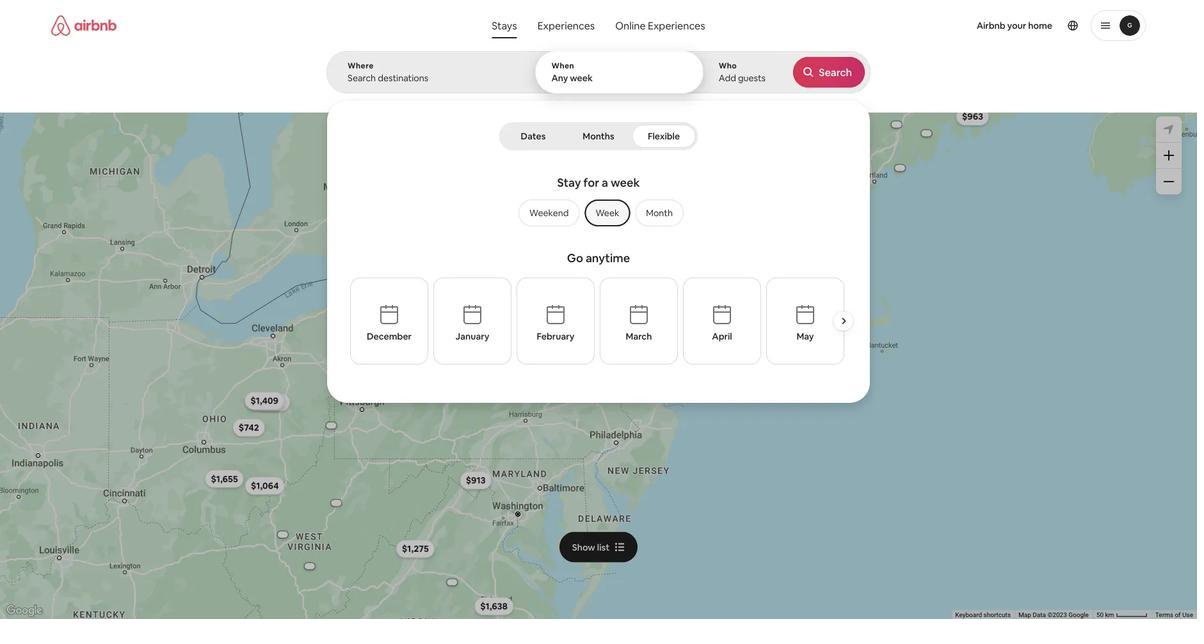 Task type: describe. For each thing, give the bounding box(es) containing it.
mansions
[[420, 82, 454, 92]]

amazing views
[[476, 82, 530, 92]]

months
[[583, 131, 614, 142]]

a
[[602, 175, 608, 190]]

trending
[[726, 82, 759, 92]]

when
[[551, 61, 574, 71]]

may button
[[766, 278, 844, 365]]

home
[[1028, 20, 1053, 31]]

beach
[[313, 82, 336, 92]]

group inside stay for a week group
[[514, 200, 684, 227]]

go anytime
[[567, 251, 630, 266]]

january button
[[433, 278, 511, 365]]

display total before taxes switch
[[1112, 69, 1135, 84]]

keyboard
[[955, 612, 982, 619]]

$2,395
[[605, 200, 634, 211]]

terms
[[1155, 612, 1173, 619]]

tiny homes
[[550, 82, 591, 92]]

$913 $1,064
[[251, 475, 486, 492]]

$1,655
[[211, 474, 238, 485]]

tab list inside stays tab panel
[[502, 122, 696, 150]]

$913
[[466, 475, 486, 487]]

online experiences link
[[605, 13, 716, 38]]

go
[[567, 251, 583, 266]]

march button
[[600, 278, 678, 365]]

months button
[[568, 125, 630, 148]]

terms of use
[[1155, 612, 1193, 619]]

$2,504 button
[[599, 196, 640, 214]]

february
[[537, 331, 574, 343]]

$1,706
[[253, 396, 280, 408]]

february button
[[516, 278, 594, 365]]

go anytime group
[[350, 246, 859, 387]]

ski-
[[669, 82, 682, 92]]

$1,409
[[251, 395, 278, 407]]

show list button
[[559, 532, 638, 563]]

cabins
[[369, 82, 393, 92]]

when any week
[[551, 61, 593, 84]]

$1,064
[[251, 481, 279, 492]]

2 experiences from the left
[[648, 19, 705, 32]]

ski-in/out
[[669, 82, 704, 92]]

map data ©2023 google
[[1019, 612, 1089, 619]]

month
[[646, 207, 673, 219]]

stays tab panel
[[327, 51, 871, 403]]

march
[[626, 331, 652, 343]]

data
[[1033, 612, 1046, 619]]

$2,395 button
[[600, 196, 640, 214]]

experiences button
[[527, 13, 605, 38]]

group containing amazing views
[[51, 51, 925, 101]]

april button
[[683, 278, 761, 365]]

stay
[[557, 175, 581, 190]]

50
[[1097, 612, 1104, 619]]

show
[[572, 542, 595, 554]]

week inside stay for a week group
[[611, 175, 640, 190]]

views
[[509, 82, 530, 92]]

dates button
[[502, 125, 565, 148]]

$1,638 button
[[475, 598, 513, 616]]

50 km
[[1097, 612, 1116, 619]]

who
[[719, 61, 737, 71]]

©2023
[[1048, 612, 1067, 619]]

amazing
[[476, 82, 508, 92]]

$963
[[962, 111, 983, 122]]

$1,101 button
[[254, 394, 290, 412]]

tiny
[[550, 82, 565, 92]]

lakefront
[[781, 82, 816, 92]]

Where field
[[348, 72, 515, 84]]

google
[[1069, 612, 1089, 619]]

may
[[796, 331, 814, 343]]

week inside when any week
[[570, 72, 593, 84]]

airbnb
[[977, 20, 1006, 31]]



Task type: vqa. For each thing, say whether or not it's contained in the screenshot.
week
yes



Task type: locate. For each thing, give the bounding box(es) containing it.
online
[[615, 19, 646, 32]]

airbnb your home link
[[969, 12, 1060, 39]]

$913 button
[[460, 472, 491, 490]]

50 km button
[[1093, 611, 1152, 620]]

$1,544 button
[[750, 299, 789, 317]]

$1,706 button
[[247, 393, 286, 411]]

guests
[[738, 72, 766, 84]]

0 horizontal spatial week
[[570, 72, 593, 84]]

zoom in image
[[1164, 150, 1174, 161]]

stay for a week group
[[391, 170, 807, 246]]

google map
showing 102 stays. region
[[0, 101, 1197, 620]]

flexible
[[648, 131, 680, 142]]

$1,101
[[260, 397, 284, 409]]

$1,544
[[756, 302, 783, 314]]

tab list containing dates
[[502, 122, 696, 150]]

what can we help you find? tab list
[[482, 13, 605, 38]]

$1,275 button
[[396, 540, 435, 558]]

$1,638
[[480, 601, 508, 613]]

who add guests
[[719, 61, 766, 84]]

1 horizontal spatial experiences
[[648, 19, 705, 32]]

of
[[1175, 612, 1181, 619]]

stays
[[492, 19, 517, 32]]

profile element
[[727, 0, 1146, 51]]

shortcuts
[[984, 612, 1011, 619]]

keyboard shortcuts button
[[955, 611, 1011, 620]]

week
[[596, 207, 619, 219]]

any
[[551, 72, 568, 84]]

for
[[583, 175, 599, 190]]

$1,409 button
[[245, 392, 284, 410]]

homes
[[567, 82, 591, 92]]

$963 button
[[956, 108, 989, 126]]

None search field
[[327, 0, 871, 403]]

in/out
[[682, 82, 704, 92]]

week
[[570, 72, 593, 84], [611, 175, 640, 190]]

weekend
[[530, 207, 569, 219]]

1 experiences from the left
[[538, 19, 595, 32]]

list
[[597, 542, 610, 554]]

zoom out image
[[1164, 177, 1174, 187]]

anytime
[[586, 251, 630, 266]]

play
[[848, 82, 862, 92]]

experiences right online at top
[[648, 19, 705, 32]]

stays button
[[482, 13, 527, 38]]

$1,655 button
[[205, 470, 244, 488]]

google image
[[3, 603, 45, 620]]

tab list
[[502, 122, 696, 150]]

experiences
[[538, 19, 595, 32], [648, 19, 705, 32]]

where
[[348, 61, 374, 71]]

map
[[1019, 612, 1031, 619]]

keyboard shortcuts
[[955, 612, 1011, 619]]

december button
[[350, 278, 428, 365]]

online experiences
[[615, 19, 705, 32]]

december
[[367, 331, 411, 343]]

group
[[51, 51, 925, 101], [514, 200, 684, 227]]

$2,504
[[605, 200, 634, 211]]

$742
[[239, 422, 259, 434]]

week right any
[[570, 72, 593, 84]]

show list
[[572, 542, 610, 554]]

1 vertical spatial week
[[611, 175, 640, 190]]

use
[[1182, 612, 1193, 619]]

$1,064 button
[[245, 477, 285, 495]]

1 vertical spatial group
[[514, 200, 684, 227]]

experiences inside 'button'
[[538, 19, 595, 32]]

group containing weekend
[[514, 200, 684, 227]]

terms of use link
[[1155, 612, 1193, 619]]

flexible button
[[632, 125, 696, 148]]

january
[[455, 331, 489, 343]]

experiences up when
[[538, 19, 595, 32]]

week right a
[[611, 175, 640, 190]]

your
[[1007, 20, 1026, 31]]

$2,282 button
[[645, 287, 685, 305]]

0 horizontal spatial experiences
[[538, 19, 595, 32]]

add
[[719, 72, 736, 84]]

0 vertical spatial group
[[51, 51, 925, 101]]

airbnb your home
[[977, 20, 1053, 31]]

$1,275
[[402, 544, 429, 555]]

$2,282
[[651, 290, 679, 301]]

stay for a week
[[557, 175, 640, 190]]

1 horizontal spatial week
[[611, 175, 640, 190]]

none search field containing stay for a week
[[327, 0, 871, 403]]

dates
[[521, 131, 546, 142]]

0 vertical spatial week
[[570, 72, 593, 84]]



